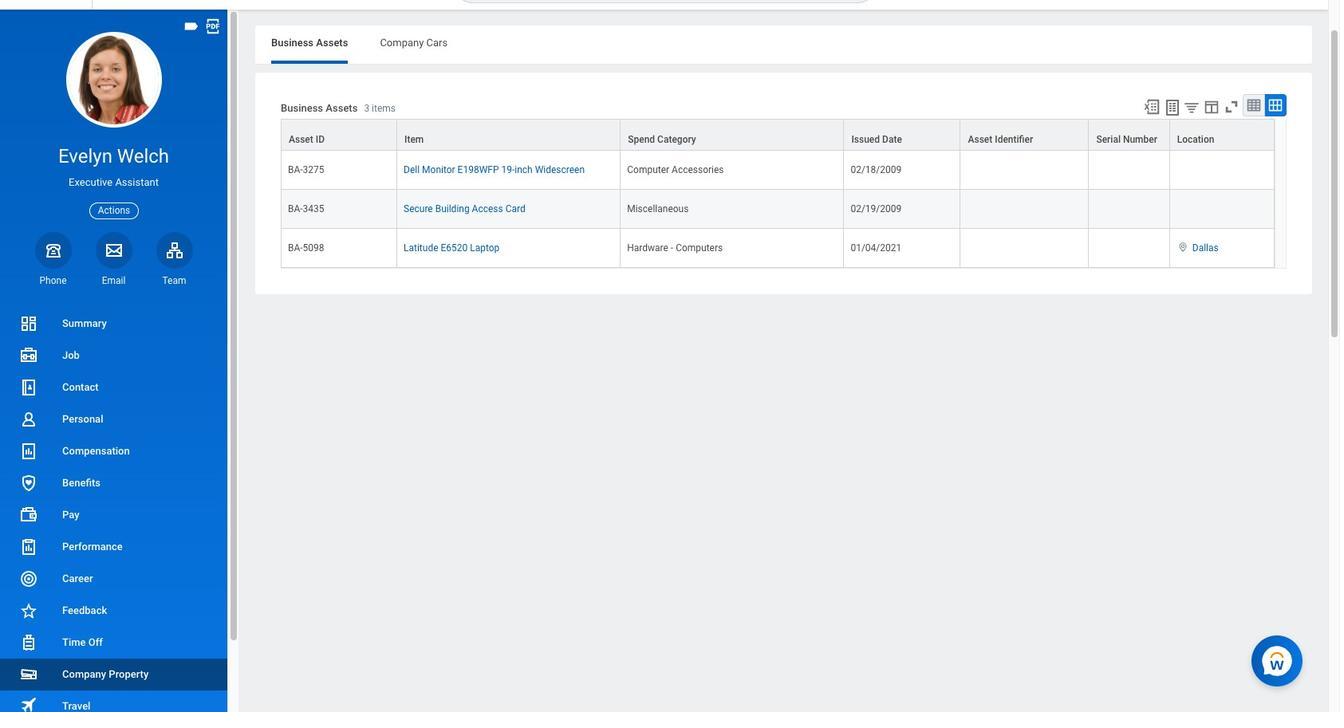 Task type: describe. For each thing, give the bounding box(es) containing it.
job
[[62, 349, 80, 361]]

personal link
[[0, 404, 227, 436]]

company for company cars
[[380, 37, 424, 49]]

ba- for ba-3275
[[288, 164, 303, 176]]

asset identifier
[[968, 134, 1033, 145]]

miscellaneous element
[[627, 200, 689, 215]]

issued date button
[[845, 120, 960, 150]]

category
[[658, 134, 696, 145]]

assets for business assets 3 items
[[326, 102, 358, 114]]

personal
[[62, 413, 103, 425]]

evelyn welch
[[58, 145, 169, 168]]

business assets 3 items
[[281, 102, 396, 114]]

career link
[[0, 563, 227, 595]]

monitor
[[422, 164, 455, 176]]

time off image
[[19, 634, 38, 653]]

table image
[[1246, 97, 1262, 113]]

feedback image
[[19, 602, 38, 621]]

hardware - computers
[[627, 243, 723, 254]]

-
[[671, 243, 674, 254]]

contact link
[[0, 372, 227, 404]]

latitude e6520 laptop
[[404, 243, 500, 254]]

hardware
[[627, 243, 669, 254]]

executive
[[69, 176, 113, 188]]

02/18/2009
[[851, 164, 902, 176]]

dallas
[[1193, 243, 1219, 254]]

company property
[[62, 669, 149, 681]]

performance image
[[19, 538, 38, 557]]

secure
[[404, 204, 433, 215]]

compensation link
[[0, 436, 227, 468]]

spend category button
[[621, 120, 844, 150]]

assistant
[[115, 176, 159, 188]]

3435
[[303, 204, 324, 215]]

company cars
[[380, 37, 448, 49]]

dell
[[404, 164, 420, 176]]

asset id
[[289, 134, 325, 145]]

travel
[[62, 701, 91, 713]]

phone
[[39, 275, 67, 286]]

19-
[[501, 164, 515, 176]]

id
[[316, 134, 325, 145]]

contact
[[62, 381, 99, 393]]

ba-5098
[[288, 243, 324, 254]]

e6520
[[441, 243, 468, 254]]

miscellaneous
[[627, 204, 689, 215]]

issued
[[852, 134, 880, 145]]

row containing ba-3275
[[281, 151, 1275, 190]]

ba-3435
[[288, 204, 324, 215]]

email
[[102, 275, 126, 286]]

welch
[[117, 145, 169, 168]]

location image
[[1177, 242, 1190, 253]]

team
[[162, 275, 186, 286]]

ba- for ba-3435
[[288, 204, 303, 215]]

export to worksheets image
[[1163, 98, 1183, 117]]

hardware - computers element
[[627, 240, 723, 254]]

tab list containing business assets
[[255, 26, 1313, 64]]

click to view/edit grid preferences image
[[1203, 98, 1221, 116]]

accessories
[[672, 164, 724, 176]]

job link
[[0, 340, 227, 372]]

phone evelyn welch element
[[35, 274, 71, 287]]

asset for asset identifier
[[968, 134, 993, 145]]

latitude
[[404, 243, 438, 254]]

issued date
[[852, 134, 902, 145]]

phone image
[[42, 241, 64, 260]]

spend category
[[628, 134, 696, 145]]

identifier
[[995, 134, 1033, 145]]

01/04/2021
[[851, 243, 902, 254]]

location
[[1178, 134, 1215, 145]]

latitude e6520 laptop link
[[404, 240, 500, 254]]

navigation pane region
[[0, 10, 239, 713]]

actions
[[98, 205, 130, 216]]

career image
[[19, 570, 38, 589]]

computer accessories element
[[627, 161, 724, 176]]

building
[[435, 204, 470, 215]]

summary
[[62, 318, 107, 330]]

off
[[88, 637, 103, 649]]

time
[[62, 637, 86, 649]]

workday assistant region
[[1252, 630, 1309, 687]]

e198wfp
[[458, 164, 499, 176]]

date
[[883, 134, 902, 145]]

list inside "navigation pane" region
[[0, 308, 227, 713]]

item button
[[397, 120, 620, 150]]

business assets
[[271, 37, 348, 49]]

time off
[[62, 637, 103, 649]]

serial
[[1097, 134, 1121, 145]]

feedback
[[62, 605, 107, 617]]

actions button
[[89, 202, 139, 219]]

email evelyn welch element
[[95, 274, 132, 287]]



Task type: locate. For each thing, give the bounding box(es) containing it.
tab list
[[255, 26, 1313, 64]]

evelyn
[[58, 145, 112, 168]]

location button
[[1170, 120, 1274, 150]]

secure building access card link
[[404, 200, 526, 215]]

ba-3435 element
[[288, 200, 324, 215]]

3 row from the top
[[281, 190, 1275, 229]]

list
[[0, 308, 227, 713]]

ba-
[[288, 164, 303, 176], [288, 204, 303, 215], [288, 243, 303, 254]]

asset inside "popup button"
[[289, 134, 313, 145]]

tag image
[[183, 18, 200, 35]]

company left cars
[[380, 37, 424, 49]]

access
[[472, 204, 503, 215]]

cars
[[427, 37, 448, 49]]

ba-3275 element
[[288, 161, 324, 176]]

ba- up ba-5098 element
[[288, 204, 303, 215]]

row containing ba-5098
[[281, 229, 1275, 268]]

2 row from the top
[[281, 151, 1275, 190]]

row containing ba-3435
[[281, 190, 1275, 229]]

feedback link
[[0, 595, 227, 627]]

assets up "business assets 3 items"
[[316, 37, 348, 49]]

3
[[364, 103, 370, 114]]

1 vertical spatial business
[[281, 102, 323, 114]]

benefits
[[62, 477, 101, 489]]

company property link
[[0, 659, 227, 691]]

view printable version (pdf) image
[[204, 18, 222, 35]]

0 vertical spatial company
[[380, 37, 424, 49]]

company property image
[[19, 665, 38, 685]]

2 vertical spatial ba-
[[288, 243, 303, 254]]

secure building access card
[[404, 204, 526, 215]]

expand table image
[[1268, 97, 1284, 113]]

asset for asset id
[[289, 134, 313, 145]]

business for business assets
[[271, 37, 314, 49]]

number
[[1123, 134, 1158, 145]]

asset inside 'popup button'
[[968, 134, 993, 145]]

team link
[[156, 232, 193, 287]]

summary image
[[19, 314, 38, 334]]

business for business assets 3 items
[[281, 102, 323, 114]]

computers
[[676, 243, 723, 254]]

row containing asset id
[[281, 119, 1275, 151]]

view team image
[[165, 241, 184, 260]]

career
[[62, 573, 93, 585]]

2 asset from the left
[[968, 134, 993, 145]]

1 horizontal spatial company
[[380, 37, 424, 49]]

export to excel image
[[1143, 98, 1161, 116]]

asset left id
[[289, 134, 313, 145]]

assets
[[316, 37, 348, 49], [326, 102, 358, 114]]

executive assistant
[[69, 176, 159, 188]]

items
[[372, 103, 396, 114]]

dallas link
[[1193, 240, 1219, 254]]

laptop
[[470, 243, 500, 254]]

ba- down asset id
[[288, 164, 303, 176]]

company for company property
[[62, 669, 106, 681]]

serial number
[[1097, 134, 1158, 145]]

2 ba- from the top
[[288, 204, 303, 215]]

banner
[[0, 0, 1329, 10]]

cell
[[961, 151, 1089, 190], [1089, 151, 1170, 190], [1170, 151, 1275, 190], [961, 190, 1089, 229], [1089, 190, 1170, 229], [1170, 190, 1275, 229], [961, 229, 1089, 268], [1089, 229, 1170, 268]]

team evelyn welch element
[[156, 274, 193, 287]]

row
[[281, 119, 1275, 151], [281, 151, 1275, 190], [281, 190, 1275, 229], [281, 229, 1275, 268]]

0 vertical spatial ba-
[[288, 164, 303, 176]]

select to filter grid data image
[[1183, 99, 1201, 116]]

asset identifier button
[[961, 120, 1089, 150]]

fullscreen image
[[1223, 98, 1241, 116]]

assets for business assets
[[316, 37, 348, 49]]

1 horizontal spatial asset
[[968, 134, 993, 145]]

02/19/2009
[[851, 204, 902, 215]]

5098
[[303, 243, 324, 254]]

travel image
[[19, 696, 38, 713]]

4 row from the top
[[281, 229, 1275, 268]]

business
[[271, 37, 314, 49], [281, 102, 323, 114]]

asset left identifier
[[968, 134, 993, 145]]

assets left 3
[[326, 102, 358, 114]]

phone button
[[35, 232, 71, 287]]

ba-3275
[[288, 164, 324, 176]]

pay link
[[0, 499, 227, 531]]

company inside list
[[62, 669, 106, 681]]

0 vertical spatial business
[[271, 37, 314, 49]]

serial number button
[[1089, 120, 1170, 150]]

dell monitor e198wfp 19-inch widescreen link
[[404, 161, 585, 176]]

company inside tab list
[[380, 37, 424, 49]]

ba- for ba-5098
[[288, 243, 303, 254]]

pay image
[[19, 506, 38, 525]]

inch
[[515, 164, 533, 176]]

travel link
[[0, 691, 227, 713]]

0 horizontal spatial asset
[[289, 134, 313, 145]]

benefits image
[[19, 474, 38, 493]]

toolbar
[[1136, 94, 1287, 119]]

asset id button
[[282, 120, 397, 150]]

ba-5098 element
[[288, 240, 324, 254]]

list containing summary
[[0, 308, 227, 713]]

compensation image
[[19, 442, 38, 461]]

benefits link
[[0, 468, 227, 499]]

company down time off
[[62, 669, 106, 681]]

item
[[405, 134, 424, 145]]

1 row from the top
[[281, 119, 1275, 151]]

property
[[109, 669, 149, 681]]

card
[[506, 204, 526, 215]]

personal image
[[19, 410, 38, 429]]

spend
[[628, 134, 655, 145]]

1 asset from the left
[[289, 134, 313, 145]]

1 vertical spatial company
[[62, 669, 106, 681]]

computer
[[627, 164, 670, 176]]

pay
[[62, 509, 79, 521]]

time off link
[[0, 627, 227, 659]]

business inside tab list
[[271, 37, 314, 49]]

contact image
[[19, 378, 38, 397]]

1 vertical spatial ba-
[[288, 204, 303, 215]]

3 ba- from the top
[[288, 243, 303, 254]]

compensation
[[62, 445, 130, 457]]

mail image
[[104, 241, 123, 260]]

company
[[380, 37, 424, 49], [62, 669, 106, 681]]

summary link
[[0, 308, 227, 340]]

job image
[[19, 346, 38, 365]]

email button
[[95, 232, 132, 287]]

ba- down ba-3435
[[288, 243, 303, 254]]

1 ba- from the top
[[288, 164, 303, 176]]

1 vertical spatial assets
[[326, 102, 358, 114]]

widescreen
[[535, 164, 585, 176]]

0 horizontal spatial company
[[62, 669, 106, 681]]

0 vertical spatial assets
[[316, 37, 348, 49]]

performance
[[62, 541, 123, 553]]

dell monitor e198wfp 19-inch widescreen
[[404, 164, 585, 176]]

3275
[[303, 164, 324, 176]]

asset
[[289, 134, 313, 145], [968, 134, 993, 145]]



Task type: vqa. For each thing, say whether or not it's contained in the screenshot.
THE PAY icon
yes



